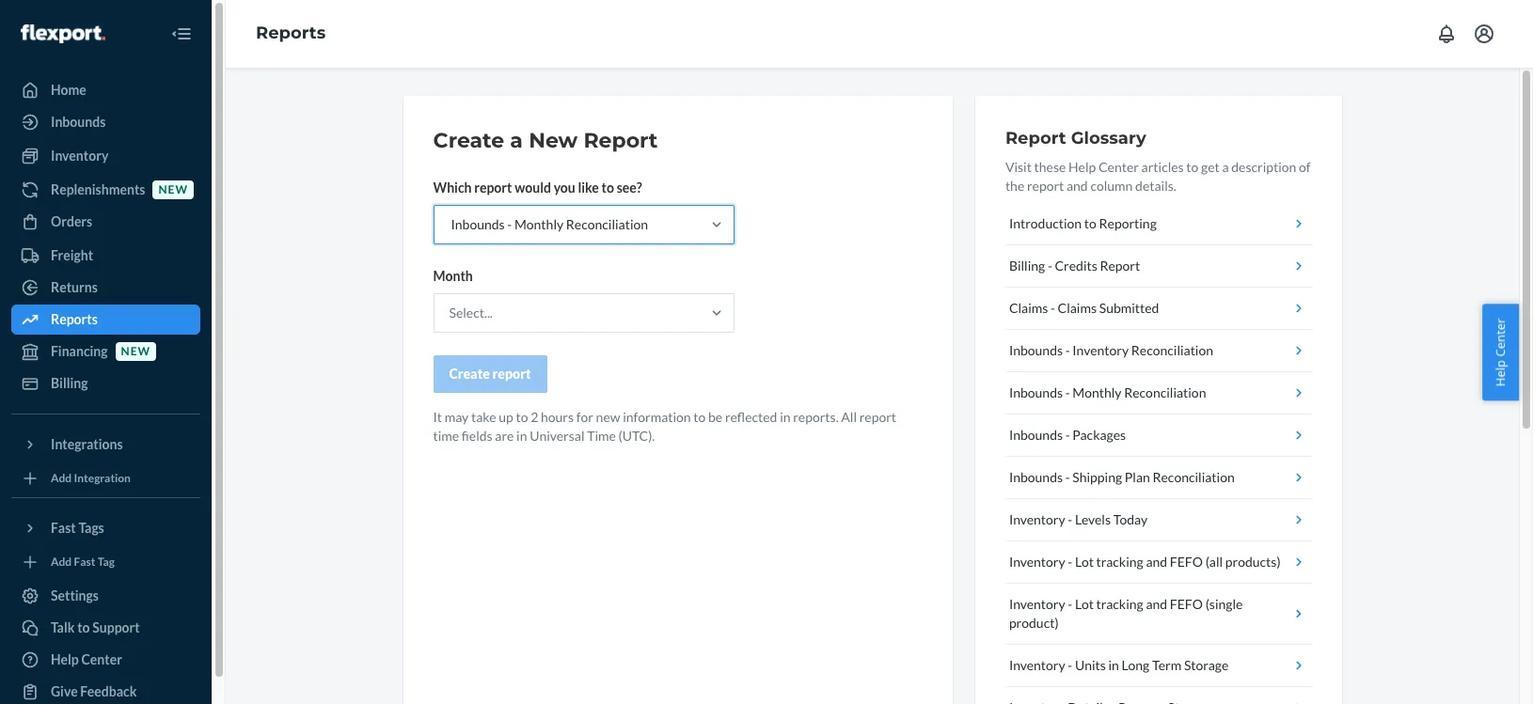 Task type: describe. For each thing, give the bounding box(es) containing it.
1 claims from the left
[[1010, 300, 1049, 316]]

lot for inventory - lot tracking and fefo (all products)
[[1076, 554, 1094, 570]]

inventory inside inbounds - inventory reconciliation 'button'
[[1073, 343, 1129, 359]]

talk
[[51, 620, 75, 636]]

inbounds for 'inbounds - packages' button
[[1010, 427, 1064, 443]]

like
[[578, 180, 599, 196]]

add fast tag
[[51, 556, 115, 570]]

see?
[[617, 180, 642, 196]]

inventory for inventory - levels today
[[1010, 512, 1066, 528]]

report for create a new report
[[584, 128, 658, 153]]

packages
[[1073, 427, 1127, 443]]

be
[[709, 409, 723, 425]]

of
[[1300, 159, 1312, 175]]

tags
[[79, 520, 104, 536]]

inventory - lot tracking and fefo (single product)
[[1010, 597, 1244, 631]]

1 horizontal spatial report
[[1006, 128, 1067, 149]]

talk to support button
[[11, 614, 200, 644]]

up
[[499, 409, 514, 425]]

and inside visit these help center articles to get a description of the report and column details.
[[1067, 178, 1089, 194]]

billing - credits report
[[1010, 258, 1141, 274]]

introduction
[[1010, 216, 1082, 232]]

shipping
[[1073, 470, 1123, 486]]

reports inside 'link'
[[51, 312, 98, 328]]

get
[[1202, 159, 1220, 175]]

inventory - lot tracking and fefo (single product) button
[[1006, 584, 1312, 646]]

today
[[1114, 512, 1148, 528]]

storage
[[1185, 658, 1229, 674]]

financing
[[51, 344, 108, 360]]

returns
[[51, 280, 98, 296]]

inbounds down which
[[451, 216, 505, 232]]

inbounds - packages
[[1010, 427, 1127, 443]]

home
[[51, 82, 86, 98]]

billing for billing
[[51, 376, 88, 391]]

0 horizontal spatial monthly
[[515, 216, 564, 232]]

help inside visit these help center articles to get a description of the report and column details.
[[1069, 159, 1097, 175]]

inbounds down the home
[[51, 114, 106, 130]]

column
[[1091, 178, 1133, 194]]

report inside create report button
[[493, 366, 531, 382]]

reports.
[[794, 409, 839, 425]]

open notifications image
[[1436, 23, 1459, 45]]

freight
[[51, 248, 93, 264]]

- down which report would you like to see?
[[508, 216, 512, 232]]

inventory - lot tracking and fefo (all products) button
[[1006, 542, 1312, 584]]

lot for inventory - lot tracking and fefo (single product)
[[1076, 597, 1094, 613]]

inventory - levels today
[[1010, 512, 1148, 528]]

(utc).
[[619, 428, 655, 444]]

description
[[1232, 159, 1297, 175]]

levels
[[1076, 512, 1111, 528]]

select...
[[449, 305, 493, 321]]

home link
[[11, 75, 200, 105]]

new
[[529, 128, 578, 153]]

fast tags
[[51, 520, 104, 536]]

help center button
[[1484, 304, 1520, 401]]

long
[[1122, 658, 1150, 674]]

inbounds - shipping plan reconciliation
[[1010, 470, 1235, 486]]

reconciliation inside inbounds - shipping plan reconciliation button
[[1153, 470, 1235, 486]]

add for add integration
[[51, 472, 72, 486]]

fields
[[462, 428, 493, 444]]

introduction to reporting button
[[1006, 203, 1312, 246]]

support
[[92, 620, 140, 636]]

flexport logo image
[[21, 24, 105, 43]]

claims - claims submitted button
[[1006, 288, 1312, 330]]

help inside help center link
[[51, 652, 79, 668]]

billing - credits report button
[[1006, 246, 1312, 288]]

inventory for inventory - units in long term storage
[[1010, 658, 1066, 674]]

freight link
[[11, 241, 200, 271]]

- for 'inbounds - packages' button
[[1066, 427, 1071, 443]]

products)
[[1226, 554, 1281, 570]]

returns link
[[11, 273, 200, 303]]

center inside button
[[1493, 318, 1510, 357]]

would
[[515, 180, 551, 196]]

take
[[471, 409, 496, 425]]

claims - claims submitted
[[1010, 300, 1160, 316]]

inbounds - monthly reconciliation inside button
[[1010, 385, 1207, 401]]

create a new report
[[433, 128, 658, 153]]

report glossary
[[1006, 128, 1147, 149]]

center inside visit these help center articles to get a description of the report and column details.
[[1099, 159, 1140, 175]]

tracking for (single
[[1097, 597, 1144, 613]]

help inside button
[[1493, 360, 1510, 387]]

inventory - units in long term storage
[[1010, 658, 1229, 674]]

to left the be
[[694, 409, 706, 425]]

- for inventory - lot tracking and fefo (all products) button at the right bottom of the page
[[1068, 554, 1073, 570]]

report inside it may take up to 2 hours for new information to be reflected in reports. all report time fields are in universal time (utc).
[[860, 409, 897, 425]]

term
[[1153, 658, 1182, 674]]

tag
[[98, 556, 115, 570]]

time
[[587, 428, 616, 444]]

inventory for inventory - lot tracking and fefo (all products)
[[1010, 554, 1066, 570]]

- for inventory - units in long term storage button
[[1068, 658, 1073, 674]]

inventory - levels today button
[[1006, 500, 1312, 542]]

1 vertical spatial fast
[[74, 556, 95, 570]]

to right like
[[602, 180, 614, 196]]

credits
[[1055, 258, 1098, 274]]

give feedback button
[[11, 678, 200, 705]]

- for inbounds - shipping plan reconciliation button
[[1066, 470, 1071, 486]]

report for billing - credits report
[[1101, 258, 1141, 274]]

submitted
[[1100, 300, 1160, 316]]

units
[[1076, 658, 1107, 674]]

reconciliation down like
[[566, 216, 648, 232]]

to right the talk
[[77, 620, 90, 636]]

1 vertical spatial reports link
[[11, 305, 200, 335]]

information
[[623, 409, 691, 425]]

0 horizontal spatial in
[[517, 428, 527, 444]]

it
[[433, 409, 442, 425]]

inventory - units in long term storage button
[[1006, 646, 1312, 688]]

(single
[[1206, 597, 1244, 613]]

create report
[[449, 366, 531, 382]]

inbounds - packages button
[[1006, 415, 1312, 457]]

which report would you like to see?
[[433, 180, 642, 196]]

inbounds - inventory reconciliation button
[[1006, 330, 1312, 373]]

fefo for (all
[[1171, 554, 1204, 570]]

inbounds link
[[11, 107, 200, 137]]

report left would
[[475, 180, 512, 196]]

give
[[51, 684, 78, 700]]

visit
[[1006, 159, 1032, 175]]



Task type: vqa. For each thing, say whether or not it's contained in the screenshot.
Inbounds link
yes



Task type: locate. For each thing, give the bounding box(es) containing it.
0 vertical spatial fast
[[51, 520, 76, 536]]

2
[[531, 409, 539, 425]]

and down inventory - levels today button at the right
[[1147, 554, 1168, 570]]

in
[[780, 409, 791, 425], [517, 428, 527, 444], [1109, 658, 1120, 674]]

to
[[1187, 159, 1199, 175], [602, 180, 614, 196], [1085, 216, 1097, 232], [516, 409, 528, 425], [694, 409, 706, 425], [77, 620, 90, 636]]

0 horizontal spatial a
[[510, 128, 523, 153]]

2 horizontal spatial help
[[1493, 360, 1510, 387]]

1 vertical spatial reports
[[51, 312, 98, 328]]

0 vertical spatial tracking
[[1097, 554, 1144, 570]]

inventory link
[[11, 141, 200, 171]]

integration
[[74, 472, 131, 486]]

to left the get
[[1187, 159, 1199, 175]]

a left the new
[[510, 128, 523, 153]]

inbounds - monthly reconciliation button
[[1006, 373, 1312, 415]]

0 vertical spatial help
[[1069, 159, 1097, 175]]

- inside button
[[1066, 427, 1071, 443]]

create report button
[[433, 356, 547, 393]]

1 horizontal spatial help
[[1069, 159, 1097, 175]]

in left reports.
[[780, 409, 791, 425]]

- down claims - claims submitted
[[1066, 343, 1071, 359]]

billing inside button
[[1010, 258, 1046, 274]]

and for inventory - lot tracking and fefo (single product)
[[1147, 597, 1168, 613]]

0 horizontal spatial claims
[[1010, 300, 1049, 316]]

fast inside dropdown button
[[51, 520, 76, 536]]

claims
[[1010, 300, 1049, 316], [1058, 300, 1097, 316]]

inbounds inside 'button'
[[1010, 343, 1064, 359]]

0 vertical spatial add
[[51, 472, 72, 486]]

help center
[[1493, 318, 1510, 387], [51, 652, 122, 668]]

talk to support
[[51, 620, 140, 636]]

inbounds
[[51, 114, 106, 130], [451, 216, 505, 232], [1010, 343, 1064, 359], [1010, 385, 1064, 401], [1010, 427, 1064, 443], [1010, 470, 1064, 486]]

inbounds - monthly reconciliation
[[451, 216, 648, 232], [1010, 385, 1207, 401]]

add integration link
[[11, 468, 200, 490]]

monthly up the packages
[[1073, 385, 1122, 401]]

fefo left (all
[[1171, 554, 1204, 570]]

inventory down inventory - levels today
[[1010, 554, 1066, 570]]

new up billing 'link'
[[121, 345, 151, 359]]

2 tracking from the top
[[1097, 597, 1144, 613]]

monthly inside button
[[1073, 385, 1122, 401]]

-
[[508, 216, 512, 232], [1048, 258, 1053, 274], [1051, 300, 1056, 316], [1066, 343, 1071, 359], [1066, 385, 1071, 401], [1066, 427, 1071, 443], [1066, 470, 1071, 486], [1068, 512, 1073, 528], [1068, 554, 1073, 570], [1068, 597, 1073, 613], [1068, 658, 1073, 674]]

2 vertical spatial and
[[1147, 597, 1168, 613]]

a right the get
[[1223, 159, 1230, 175]]

lot up units
[[1076, 597, 1094, 613]]

fast left tag
[[74, 556, 95, 570]]

0 vertical spatial billing
[[1010, 258, 1046, 274]]

- left the packages
[[1066, 427, 1071, 443]]

reconciliation
[[566, 216, 648, 232], [1132, 343, 1214, 359], [1125, 385, 1207, 401], [1153, 470, 1235, 486]]

2 horizontal spatial new
[[596, 409, 621, 425]]

- down inventory - levels today
[[1068, 554, 1073, 570]]

inventory down product)
[[1010, 658, 1066, 674]]

inbounds - inventory reconciliation
[[1010, 343, 1214, 359]]

billing link
[[11, 369, 200, 399]]

settings link
[[11, 582, 200, 612]]

2 vertical spatial help
[[51, 652, 79, 668]]

replenishments
[[51, 182, 145, 198]]

inventory up product)
[[1010, 597, 1066, 613]]

and inside inventory - lot tracking and fefo (all products) button
[[1147, 554, 1168, 570]]

0 vertical spatial reports
[[256, 23, 326, 43]]

create up which
[[433, 128, 505, 153]]

integrations
[[51, 437, 123, 453]]

a inside visit these help center articles to get a description of the report and column details.
[[1223, 159, 1230, 175]]

you
[[554, 180, 576, 196]]

report right all
[[860, 409, 897, 425]]

add up the settings
[[51, 556, 72, 570]]

glossary
[[1072, 128, 1147, 149]]

billing down introduction
[[1010, 258, 1046, 274]]

- for inventory - levels today button at the right
[[1068, 512, 1073, 528]]

1 tracking from the top
[[1097, 554, 1144, 570]]

a
[[510, 128, 523, 153], [1223, 159, 1230, 175]]

1 vertical spatial add
[[51, 556, 72, 570]]

- for inbounds - inventory reconciliation 'button'
[[1066, 343, 1071, 359]]

1 vertical spatial new
[[121, 345, 151, 359]]

2 claims from the left
[[1058, 300, 1097, 316]]

report inside button
[[1101, 258, 1141, 274]]

report
[[1028, 178, 1065, 194], [475, 180, 512, 196], [493, 366, 531, 382], [860, 409, 897, 425]]

0 horizontal spatial help center
[[51, 652, 122, 668]]

and left column
[[1067, 178, 1089, 194]]

- left units
[[1068, 658, 1073, 674]]

tracking down inventory - lot tracking and fefo (all products)
[[1097, 597, 1144, 613]]

0 vertical spatial in
[[780, 409, 791, 425]]

orders link
[[11, 207, 200, 237]]

0 horizontal spatial billing
[[51, 376, 88, 391]]

- inside inventory - lot tracking and fefo (single product)
[[1068, 597, 1073, 613]]

- for inbounds - monthly reconciliation button
[[1066, 385, 1071, 401]]

fast left tags
[[51, 520, 76, 536]]

new up the orders link
[[159, 183, 188, 197]]

1 horizontal spatial monthly
[[1073, 385, 1122, 401]]

report
[[584, 128, 658, 153], [1006, 128, 1067, 149], [1101, 258, 1141, 274]]

2 horizontal spatial center
[[1493, 318, 1510, 357]]

inbounds - shipping plan reconciliation button
[[1006, 457, 1312, 500]]

product)
[[1010, 615, 1059, 631]]

reconciliation inside inbounds - monthly reconciliation button
[[1125, 385, 1207, 401]]

tracking down today
[[1097, 554, 1144, 570]]

1 horizontal spatial reports link
[[256, 23, 326, 43]]

billing for billing - credits report
[[1010, 258, 1046, 274]]

tracking
[[1097, 554, 1144, 570], [1097, 597, 1144, 613]]

0 horizontal spatial new
[[121, 345, 151, 359]]

feedback
[[80, 684, 137, 700]]

2 horizontal spatial in
[[1109, 658, 1120, 674]]

0 horizontal spatial center
[[81, 652, 122, 668]]

1 vertical spatial create
[[449, 366, 490, 382]]

- for claims - claims submitted 'button'
[[1051, 300, 1056, 316]]

add
[[51, 472, 72, 486], [51, 556, 72, 570]]

introduction to reporting
[[1010, 216, 1157, 232]]

inbounds up the inbounds - packages
[[1010, 385, 1064, 401]]

new for financing
[[121, 345, 151, 359]]

and for inventory - lot tracking and fefo (all products)
[[1147, 554, 1168, 570]]

inventory down claims - claims submitted
[[1073, 343, 1129, 359]]

monthly
[[515, 216, 564, 232], [1073, 385, 1122, 401]]

create for create a new report
[[433, 128, 505, 153]]

inventory up replenishments
[[51, 148, 109, 164]]

reconciliation down claims - claims submitted 'button'
[[1132, 343, 1214, 359]]

fast tags button
[[11, 514, 200, 544]]

articles
[[1142, 159, 1185, 175]]

plan
[[1125, 470, 1151, 486]]

to inside visit these help center articles to get a description of the report and column details.
[[1187, 159, 1199, 175]]

0 vertical spatial create
[[433, 128, 505, 153]]

1 vertical spatial center
[[1493, 318, 1510, 357]]

create inside button
[[449, 366, 490, 382]]

are
[[495, 428, 514, 444]]

1 horizontal spatial new
[[159, 183, 188, 197]]

0 vertical spatial a
[[510, 128, 523, 153]]

inventory for inventory - lot tracking and fefo (single product)
[[1010, 597, 1066, 613]]

0 vertical spatial fefo
[[1171, 554, 1204, 570]]

1 fefo from the top
[[1171, 554, 1204, 570]]

inbounds down claims - claims submitted
[[1010, 343, 1064, 359]]

inbounds for inbounds - monthly reconciliation button
[[1010, 385, 1064, 401]]

0 horizontal spatial help
[[51, 652, 79, 668]]

1 vertical spatial help
[[1493, 360, 1510, 387]]

0 vertical spatial inbounds - monthly reconciliation
[[451, 216, 648, 232]]

for
[[577, 409, 594, 425]]

add left integration
[[51, 472, 72, 486]]

month
[[433, 268, 473, 284]]

claims down the credits
[[1058, 300, 1097, 316]]

(all
[[1206, 554, 1224, 570]]

2 add from the top
[[51, 556, 72, 570]]

1 horizontal spatial center
[[1099, 159, 1140, 175]]

1 add from the top
[[51, 472, 72, 486]]

inventory - lot tracking and fefo (all products)
[[1010, 554, 1281, 570]]

inbounds - monthly reconciliation down inbounds - inventory reconciliation
[[1010, 385, 1207, 401]]

2 fefo from the top
[[1171, 597, 1204, 613]]

new inside it may take up to 2 hours for new information to be reflected in reports. all report time fields are in universal time (utc).
[[596, 409, 621, 425]]

0 horizontal spatial report
[[584, 128, 658, 153]]

monthly down which report would you like to see?
[[515, 216, 564, 232]]

reports
[[256, 23, 326, 43], [51, 312, 98, 328]]

which
[[433, 180, 472, 196]]

1 vertical spatial fefo
[[1171, 597, 1204, 613]]

1 vertical spatial lot
[[1076, 597, 1094, 613]]

- up inventory - units in long term storage
[[1068, 597, 1073, 613]]

2 horizontal spatial report
[[1101, 258, 1141, 274]]

inventory left levels
[[1010, 512, 1066, 528]]

billing inside 'link'
[[51, 376, 88, 391]]

time
[[433, 428, 459, 444]]

inbounds for inbounds - inventory reconciliation 'button'
[[1010, 343, 1064, 359]]

1 horizontal spatial in
[[780, 409, 791, 425]]

inventory inside inventory - levels today button
[[1010, 512, 1066, 528]]

0 horizontal spatial reports
[[51, 312, 98, 328]]

and
[[1067, 178, 1089, 194], [1147, 554, 1168, 570], [1147, 597, 1168, 613]]

and inside inventory - lot tracking and fefo (single product)
[[1147, 597, 1168, 613]]

tracking inside inventory - lot tracking and fefo (all products) button
[[1097, 554, 1144, 570]]

1 horizontal spatial a
[[1223, 159, 1230, 175]]

new for replenishments
[[159, 183, 188, 197]]

- for inventory - lot tracking and fefo (single product) button
[[1068, 597, 1073, 613]]

to left reporting
[[1085, 216, 1097, 232]]

reconciliation inside inbounds - inventory reconciliation 'button'
[[1132, 343, 1214, 359]]

details.
[[1136, 178, 1177, 194]]

help center inside button
[[1493, 318, 1510, 387]]

- left shipping
[[1066, 470, 1071, 486]]

center
[[1099, 159, 1140, 175], [1493, 318, 1510, 357], [81, 652, 122, 668]]

1 vertical spatial monthly
[[1073, 385, 1122, 401]]

0 vertical spatial new
[[159, 183, 188, 197]]

tracking for (all
[[1097, 554, 1144, 570]]

billing
[[1010, 258, 1046, 274], [51, 376, 88, 391]]

claims down billing - credits report
[[1010, 300, 1049, 316]]

it may take up to 2 hours for new information to be reflected in reports. all report time fields are in universal time (utc).
[[433, 409, 897, 444]]

close navigation image
[[170, 23, 193, 45]]

1 vertical spatial inbounds - monthly reconciliation
[[1010, 385, 1207, 401]]

1 vertical spatial tracking
[[1097, 597, 1144, 613]]

1 horizontal spatial reports
[[256, 23, 326, 43]]

reconciliation down inbounds - inventory reconciliation 'button'
[[1125, 385, 1207, 401]]

visit these help center articles to get a description of the report and column details.
[[1006, 159, 1312, 194]]

and down inventory - lot tracking and fefo (all products) button at the right bottom of the page
[[1147, 597, 1168, 613]]

fefo
[[1171, 554, 1204, 570], [1171, 597, 1204, 613]]

1 vertical spatial billing
[[51, 376, 88, 391]]

1 vertical spatial and
[[1147, 554, 1168, 570]]

lot down inventory - levels today
[[1076, 554, 1094, 570]]

inbounds for inbounds - shipping plan reconciliation button
[[1010, 470, 1064, 486]]

may
[[445, 409, 469, 425]]

report up these
[[1006, 128, 1067, 149]]

inventory inside inventory - units in long term storage button
[[1010, 658, 1066, 674]]

lot
[[1076, 554, 1094, 570], [1076, 597, 1094, 613]]

inbounds - monthly reconciliation down which report would you like to see?
[[451, 216, 648, 232]]

- left the credits
[[1048, 258, 1053, 274]]

0 vertical spatial help center
[[1493, 318, 1510, 387]]

1 horizontal spatial billing
[[1010, 258, 1046, 274]]

reporting
[[1100, 216, 1157, 232]]

help center link
[[11, 646, 200, 676]]

all
[[842, 409, 857, 425]]

2 vertical spatial new
[[596, 409, 621, 425]]

1 lot from the top
[[1076, 554, 1094, 570]]

0 vertical spatial and
[[1067, 178, 1089, 194]]

1 vertical spatial a
[[1223, 159, 1230, 175]]

report up up
[[493, 366, 531, 382]]

- down billing - credits report
[[1051, 300, 1056, 316]]

open account menu image
[[1474, 23, 1496, 45]]

inbounds down the inbounds - packages
[[1010, 470, 1064, 486]]

1 vertical spatial help center
[[51, 652, 122, 668]]

create for create report
[[449, 366, 490, 382]]

billing down financing
[[51, 376, 88, 391]]

report inside visit these help center articles to get a description of the report and column details.
[[1028, 178, 1065, 194]]

in left long
[[1109, 658, 1120, 674]]

lot inside inventory - lot tracking and fefo (single product)
[[1076, 597, 1094, 613]]

0 horizontal spatial inbounds - monthly reconciliation
[[451, 216, 648, 232]]

- left levels
[[1068, 512, 1073, 528]]

fefo for (single
[[1171, 597, 1204, 613]]

create up the may
[[449, 366, 490, 382]]

give feedback
[[51, 684, 137, 700]]

to left 2
[[516, 409, 528, 425]]

these
[[1035, 159, 1067, 175]]

0 vertical spatial lot
[[1076, 554, 1094, 570]]

tracking inside inventory - lot tracking and fefo (single product)
[[1097, 597, 1144, 613]]

report down reporting
[[1101, 258, 1141, 274]]

0 vertical spatial center
[[1099, 159, 1140, 175]]

1 horizontal spatial claims
[[1058, 300, 1097, 316]]

inbounds left the packages
[[1010, 427, 1064, 443]]

new
[[159, 183, 188, 197], [121, 345, 151, 359], [596, 409, 621, 425]]

universal
[[530, 428, 585, 444]]

inventory for inventory
[[51, 148, 109, 164]]

0 vertical spatial monthly
[[515, 216, 564, 232]]

1 horizontal spatial inbounds - monthly reconciliation
[[1010, 385, 1207, 401]]

- up the inbounds - packages
[[1066, 385, 1071, 401]]

0 vertical spatial reports link
[[256, 23, 326, 43]]

in right are
[[517, 428, 527, 444]]

report down these
[[1028, 178, 1065, 194]]

fefo inside inventory - lot tracking and fefo (single product)
[[1171, 597, 1204, 613]]

reconciliation down 'inbounds - packages' button
[[1153, 470, 1235, 486]]

add integration
[[51, 472, 131, 486]]

lot inside inventory - lot tracking and fefo (all products) button
[[1076, 554, 1094, 570]]

inventory inside inventory - lot tracking and fefo (single product)
[[1010, 597, 1066, 613]]

add for add fast tag
[[51, 556, 72, 570]]

- for billing - credits report button
[[1048, 258, 1053, 274]]

inventory inside inventory - lot tracking and fefo (all products) button
[[1010, 554, 1066, 570]]

2 lot from the top
[[1076, 597, 1094, 613]]

report up see?
[[584, 128, 658, 153]]

inbounds inside button
[[1010, 427, 1064, 443]]

1 vertical spatial in
[[517, 428, 527, 444]]

2 vertical spatial center
[[81, 652, 122, 668]]

in inside button
[[1109, 658, 1120, 674]]

0 horizontal spatial reports link
[[11, 305, 200, 335]]

1 horizontal spatial help center
[[1493, 318, 1510, 387]]

add fast tag link
[[11, 551, 200, 574]]

hours
[[541, 409, 574, 425]]

new up time
[[596, 409, 621, 425]]

2 vertical spatial in
[[1109, 658, 1120, 674]]

fefo left '(single'
[[1171, 597, 1204, 613]]



